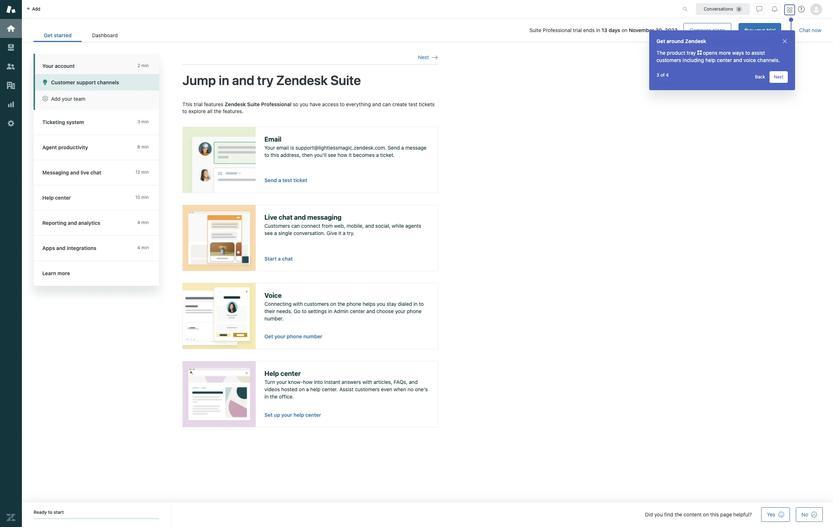 Task type: locate. For each thing, give the bounding box(es) containing it.
region
[[183, 101, 439, 439]]

3 of 4 back
[[657, 72, 766, 80]]

yes button
[[762, 507, 791, 522]]

next
[[418, 54, 429, 60], [775, 74, 784, 80]]

0 vertical spatial phone
[[347, 301, 362, 307]]

0 vertical spatial your
[[42, 63, 54, 69]]

support
[[77, 79, 96, 85]]

zendesk down compare
[[686, 38, 707, 44]]

even
[[381, 386, 393, 392]]

2
[[138, 63, 140, 68]]

1 horizontal spatial help
[[311, 386, 321, 392]]

phone up admin
[[347, 301, 362, 307]]

center down "into"
[[306, 412, 321, 418]]

buy
[[745, 27, 754, 33]]

zendesk products image
[[788, 7, 793, 12]]

customers down product
[[657, 57, 682, 63]]

1 horizontal spatial next button
[[770, 71, 788, 83]]

0 horizontal spatial customers
[[304, 301, 329, 307]]

start
[[54, 510, 64, 515]]

with
[[293, 301, 303, 307], [363, 379, 373, 385]]

0 horizontal spatial test
[[283, 177, 292, 183]]

0 vertical spatial help
[[706, 57, 716, 63]]

on inside section
[[622, 27, 628, 33]]

the inside "so you have access to everything and can create test tickets to explore all the features."
[[214, 108, 222, 114]]

zendesk support image
[[6, 5, 16, 14]]

customers up settings
[[304, 301, 329, 307]]

your up 'hosted'
[[277, 379, 287, 385]]

the right the all at top left
[[214, 108, 222, 114]]

customers down articles,
[[355, 386, 380, 392]]

trial right buy
[[767, 27, 776, 33]]

0 horizontal spatial this
[[271, 152, 279, 158]]

phone down dialed
[[407, 308, 422, 314]]

2 horizontal spatial suite
[[530, 27, 542, 33]]

and right everything
[[373, 101, 381, 107]]

it down web,
[[339, 230, 342, 236]]

a inside help center turn your know-how into instant answers with articles, faqs, and videos hosted on a help center. assist customers even when no one's in the office.
[[306, 386, 309, 392]]

2 horizontal spatial zendesk
[[686, 38, 707, 44]]

1 heading from the top
[[34, 110, 166, 135]]

compare plans button
[[684, 23, 732, 38]]

0 horizontal spatial zendesk
[[225, 101, 246, 107]]

0 horizontal spatial next button
[[418, 54, 438, 61]]

1 vertical spatial zendesk
[[276, 72, 328, 88]]

0 vertical spatial can
[[383, 101, 391, 107]]

to right access
[[340, 101, 345, 107]]

0 vertical spatial next
[[418, 54, 429, 60]]

live chat and messaging customers can connect from web, mobile, and social, while agents see a single conversation. give it a try.
[[265, 213, 422, 236]]

chat inside button
[[282, 256, 293, 262]]

professional left so
[[261, 101, 292, 107]]

section
[[134, 23, 782, 38]]

content-title region
[[183, 72, 438, 89]]

you up choose
[[377, 301, 386, 307]]

0 vertical spatial how
[[338, 152, 348, 158]]

can left create
[[383, 101, 391, 107]]

0 vertical spatial suite
[[530, 27, 542, 33]]

your inside your account 'heading'
[[42, 63, 54, 69]]

opens
[[704, 50, 718, 56]]

2 vertical spatial zendesk
[[225, 101, 246, 107]]

messaging
[[308, 213, 342, 221]]

suite inside region
[[247, 101, 260, 107]]

compare
[[690, 27, 712, 33]]

1 horizontal spatial you
[[377, 301, 386, 307]]

1 vertical spatial this
[[711, 511, 719, 518]]

in right dialed
[[414, 301, 418, 307]]

1 horizontal spatial customers
[[355, 386, 380, 392]]

send a test ticket link
[[265, 177, 308, 183]]

trial inside region
[[194, 101, 203, 107]]

2 horizontal spatial get
[[657, 38, 666, 44]]

customers image
[[6, 62, 16, 71]]

email
[[265, 135, 282, 143]]

email your email is support@lightlessmagic.zendesk.com. send a message to this address, then you'll see how it becomes a ticket.
[[265, 135, 427, 158]]

get left 'started'
[[44, 32, 53, 38]]

more
[[719, 50, 731, 56]]

1 vertical spatial suite
[[331, 72, 361, 88]]

send left the ticket
[[265, 177, 277, 183]]

November 30, 2023 text field
[[629, 27, 678, 33]]

get inside region
[[265, 333, 273, 340]]

0 vertical spatial zendesk
[[686, 38, 707, 44]]

the right the find
[[675, 511, 683, 518]]

0 horizontal spatial trial
[[194, 101, 203, 107]]

into
[[314, 379, 323, 385]]

customers inside help center turn your know-how into instant answers with articles, faqs, and videos hosted on a help center. assist customers even when no one's in the office.
[[355, 386, 380, 392]]

get down the 30,
[[657, 38, 666, 44]]

to inside footer
[[48, 510, 52, 515]]

1 vertical spatial how
[[303, 379, 313, 385]]

opens more ways to assist customers including help center and voice channels.
[[657, 50, 781, 63]]

to down the this
[[183, 108, 187, 114]]

1 horizontal spatial your
[[265, 145, 275, 151]]

6 heading from the top
[[34, 236, 166, 261]]

trial left ends
[[573, 27, 582, 33]]

send up ticket.
[[388, 145, 400, 151]]

1 vertical spatial next button
[[770, 71, 788, 83]]

reporting image
[[6, 100, 16, 109]]

channels
[[97, 79, 119, 85]]

0 vertical spatial this
[[271, 152, 279, 158]]

1 vertical spatial with
[[363, 379, 373, 385]]

your inside button
[[282, 412, 292, 418]]

turn
[[265, 379, 275, 385]]

channels.
[[758, 57, 781, 63]]

on right content
[[704, 511, 709, 518]]

0 horizontal spatial your
[[42, 63, 54, 69]]

and left social,
[[366, 223, 374, 229]]

you inside "voice connecting with customers on the phone helps you stay dialed in to their needs. go to settings in admin center and choose your phone number."
[[377, 301, 386, 307]]

0 vertical spatial professional
[[543, 27, 572, 33]]

0 vertical spatial customers
[[657, 57, 682, 63]]

trial inside button
[[767, 27, 776, 33]]

example of conversation inside of messaging and the customer is asking the agent about changing the size of the retail order. image
[[183, 205, 256, 271]]

with inside "voice connecting with customers on the phone helps you stay dialed in to their needs. go to settings in admin center and choose your phone number."
[[293, 301, 303, 307]]

0 vertical spatial with
[[293, 301, 303, 307]]

footer containing did you find the content on this page helpful?
[[22, 502, 834, 527]]

get for get started
[[44, 32, 53, 38]]

to left start at bottom
[[48, 510, 52, 515]]

your down email
[[265, 145, 275, 151]]

account
[[55, 63, 75, 69]]

1 horizontal spatial trial
[[573, 27, 582, 33]]

0 horizontal spatial with
[[293, 301, 303, 307]]

number.
[[265, 315, 284, 321]]

see down "support@lightlessmagic.zendesk.com."
[[328, 152, 336, 158]]

2 vertical spatial customers
[[355, 386, 380, 392]]

test right create
[[409, 101, 418, 107]]

help down "into"
[[311, 386, 321, 392]]

professional
[[543, 27, 572, 33], [261, 101, 292, 107]]

you right so
[[300, 101, 309, 107]]

access
[[322, 101, 339, 107]]

this
[[183, 101, 192, 107]]

1 horizontal spatial with
[[363, 379, 373, 385]]

trial up explore
[[194, 101, 203, 107]]

center inside opens more ways to assist customers including help center and voice channels.
[[717, 57, 733, 63]]

example of email conversation inside of the ticketing system and the customer is asking the agent about reimbursement policy. image
[[183, 127, 256, 193]]

get around zendesk dialog
[[650, 30, 796, 90]]

a left message
[[402, 145, 404, 151]]

you for so
[[300, 101, 309, 107]]

with inside help center turn your know-how into instant answers with articles, faqs, and videos hosted on a help center. assist customers even when no one's in the office.
[[363, 379, 373, 385]]

no
[[802, 511, 809, 518]]

3 heading from the top
[[34, 160, 166, 185]]

2023
[[665, 27, 678, 33]]

the up admin
[[338, 301, 345, 307]]

footer
[[22, 502, 834, 527]]

professional inside section
[[543, 27, 572, 33]]

heading
[[34, 110, 166, 135], [34, 135, 166, 160], [34, 160, 166, 185], [34, 185, 166, 211], [34, 211, 166, 236], [34, 236, 166, 261], [34, 261, 166, 286]]

the inside help center turn your know-how into instant answers with articles, faqs, and videos hosted on a help center. assist customers even when no one's in the office.
[[270, 393, 278, 400]]

on right days
[[622, 27, 628, 33]]

and left try
[[232, 72, 255, 88]]

tickets
[[419, 101, 435, 107]]

chat
[[800, 27, 811, 33]]

you right did at the bottom right
[[655, 511, 663, 518]]

in right the 'jump'
[[219, 72, 229, 88]]

1 horizontal spatial get
[[265, 333, 273, 340]]

0 vertical spatial see
[[328, 152, 336, 158]]

of
[[661, 72, 665, 78]]

0 horizontal spatial see
[[265, 230, 273, 236]]

4 heading from the top
[[34, 185, 166, 211]]

customers
[[657, 57, 682, 63], [304, 301, 329, 307], [355, 386, 380, 392]]

your
[[42, 63, 54, 69], [265, 145, 275, 151]]

and up no
[[409, 379, 418, 385]]

professional left ends
[[543, 27, 572, 33]]

back button
[[751, 71, 770, 83]]

the product tray
[[657, 50, 698, 56]]

can up the single
[[292, 223, 300, 229]]

in inside section
[[597, 27, 601, 33]]

1 horizontal spatial how
[[338, 152, 348, 158]]

center down the helps
[[350, 308, 365, 314]]

center up know-
[[281, 370, 301, 377]]

get started
[[44, 32, 72, 38]]

phone left the number
[[287, 333, 302, 340]]

0 vertical spatial it
[[349, 152, 352, 158]]

views image
[[6, 43, 16, 52]]

1 vertical spatial professional
[[261, 101, 292, 107]]

in left 13
[[597, 27, 601, 33]]

videos
[[265, 386, 280, 392]]

zendesk image
[[6, 513, 16, 522]]

help inside help center turn your know-how into instant answers with articles, faqs, and videos hosted on a help center. assist customers even when no one's in the office.
[[311, 386, 321, 392]]

test left the ticket
[[283, 177, 292, 183]]

to right dialed
[[419, 301, 424, 307]]

in inside help center turn your know-how into instant answers with articles, faqs, and videos hosted on a help center. assist customers even when no one's in the office.
[[265, 393, 269, 400]]

your left 'account' on the top of the page
[[42, 63, 54, 69]]

get for get around zendesk
[[657, 38, 666, 44]]

2 vertical spatial help
[[294, 412, 304, 418]]

you inside footer
[[655, 511, 663, 518]]

0 horizontal spatial professional
[[261, 101, 292, 107]]

on up admin
[[331, 301, 336, 307]]

how down "support@lightlessmagic.zendesk.com."
[[338, 152, 348, 158]]

1 horizontal spatial test
[[409, 101, 418, 107]]

chat right start
[[282, 256, 293, 262]]

1 horizontal spatial it
[[349, 152, 352, 158]]

help down opens
[[706, 57, 716, 63]]

zendesk up features.
[[225, 101, 246, 107]]

you inside "so you have access to everything and can create test tickets to explore all the features."
[[300, 101, 309, 107]]

1 horizontal spatial can
[[383, 101, 391, 107]]

get inside get around zendesk dialog
[[657, 38, 666, 44]]

the down videos
[[270, 393, 278, 400]]

2 horizontal spatial help
[[706, 57, 716, 63]]

becomes
[[353, 152, 375, 158]]

zendesk inside dialog
[[686, 38, 707, 44]]

2 horizontal spatial trial
[[767, 27, 776, 33]]

1 vertical spatial your
[[265, 145, 275, 151]]

your inside "voice connecting with customers on the phone helps you stay dialed in to their needs. go to settings in admin center and choose your phone number."
[[395, 308, 406, 314]]

professional inside region
[[261, 101, 292, 107]]

2 vertical spatial suite
[[247, 101, 260, 107]]

in
[[597, 27, 601, 33], [219, 72, 229, 88], [414, 301, 418, 307], [328, 308, 333, 314], [265, 393, 269, 400]]

2 horizontal spatial phone
[[407, 308, 422, 314]]

2 horizontal spatial customers
[[657, 57, 682, 63]]

0 horizontal spatial you
[[300, 101, 309, 107]]

2 horizontal spatial you
[[655, 511, 663, 518]]

can
[[383, 101, 391, 107], [292, 223, 300, 229]]

0 horizontal spatial can
[[292, 223, 300, 229]]

1 vertical spatial send
[[265, 177, 277, 183]]

with up go
[[293, 301, 303, 307]]

to inside opens more ways to assist customers including help center and voice channels.
[[746, 50, 751, 56]]

4
[[666, 72, 669, 78]]

get
[[44, 32, 53, 38], [657, 38, 666, 44], [265, 333, 273, 340]]

to right go
[[302, 308, 307, 314]]

center
[[717, 57, 733, 63], [350, 308, 365, 314], [281, 370, 301, 377], [306, 412, 321, 418]]

it down "support@lightlessmagic.zendesk.com."
[[349, 152, 352, 158]]

a right 'hosted'
[[306, 386, 309, 392]]

to up the voice
[[746, 50, 751, 56]]

this left page on the right of the page
[[711, 511, 719, 518]]

so you have access to everything and can create test tickets to explore all the features.
[[183, 101, 435, 114]]

0 horizontal spatial how
[[303, 379, 313, 385]]

and down ways
[[734, 57, 743, 63]]

helps
[[363, 301, 376, 307]]

0 horizontal spatial suite
[[247, 101, 260, 107]]

help right up
[[294, 412, 304, 418]]

a down customers
[[274, 230, 277, 236]]

see down customers
[[265, 230, 273, 236]]

this down email
[[271, 152, 279, 158]]

1 vertical spatial it
[[339, 230, 342, 236]]

0 horizontal spatial help
[[294, 412, 304, 418]]

0 vertical spatial send
[[388, 145, 400, 151]]

1 vertical spatial can
[[292, 223, 300, 229]]

email
[[277, 145, 289, 151]]

how left "into"
[[303, 379, 313, 385]]

know-
[[288, 379, 303, 385]]

start a chat
[[265, 256, 293, 262]]

your right up
[[282, 412, 292, 418]]

on
[[622, 27, 628, 33], [331, 301, 336, 307], [299, 386, 305, 392], [704, 511, 709, 518]]

your inside email your email is support@lightlessmagic.zendesk.com. send a message to this address, then you'll see how it becomes a ticket.
[[265, 145, 275, 151]]

1 vertical spatial chat
[[282, 256, 293, 262]]

your right buy
[[755, 27, 766, 33]]

admin
[[334, 308, 349, 314]]

help inside button
[[294, 412, 304, 418]]

voice connecting with customers on the phone helps you stay dialed in to their needs. go to settings in admin center and choose your phone number.
[[265, 292, 424, 321]]

0 vertical spatial chat
[[279, 213, 293, 221]]

this inside footer
[[711, 511, 719, 518]]

1 horizontal spatial this
[[711, 511, 719, 518]]

have
[[310, 101, 321, 107]]

get your phone number
[[265, 333, 323, 340]]

1 vertical spatial you
[[377, 301, 386, 307]]

on down know-
[[299, 386, 305, 392]]

1 vertical spatial test
[[283, 177, 292, 183]]

1 horizontal spatial phone
[[347, 301, 362, 307]]

in left admin
[[328, 308, 333, 314]]

and down the helps
[[367, 308, 375, 314]]

around
[[667, 38, 684, 44]]

trial for professional
[[573, 27, 582, 33]]

a
[[402, 145, 404, 151], [376, 152, 379, 158], [279, 177, 281, 183], [274, 230, 277, 236], [343, 230, 346, 236], [278, 256, 281, 262], [306, 386, 309, 392]]

in down videos
[[265, 393, 269, 400]]

2 vertical spatial phone
[[287, 333, 302, 340]]

get inside tab list
[[44, 32, 53, 38]]

1 horizontal spatial next
[[775, 74, 784, 80]]

find
[[665, 511, 674, 518]]

conversation.
[[294, 230, 326, 236]]

this trial features zendesk suite professional
[[183, 101, 292, 107]]

1 vertical spatial help
[[311, 386, 321, 392]]

trial
[[573, 27, 582, 33], [767, 27, 776, 33], [194, 101, 203, 107]]

0 horizontal spatial get
[[44, 32, 53, 38]]

1 horizontal spatial professional
[[543, 27, 572, 33]]

including
[[683, 57, 705, 63]]

your right 'add'
[[62, 96, 72, 102]]

0 vertical spatial you
[[300, 101, 309, 107]]

suite inside section
[[530, 27, 542, 33]]

your down dialed
[[395, 308, 406, 314]]

send a test ticket
[[265, 177, 308, 183]]

a right start
[[278, 256, 281, 262]]

1 horizontal spatial suite
[[331, 72, 361, 88]]

tray
[[687, 50, 696, 56]]

1 vertical spatial see
[[265, 230, 273, 236]]

get down number.
[[265, 333, 273, 340]]

tab list
[[34, 28, 128, 42]]

and
[[734, 57, 743, 63], [232, 72, 255, 88], [373, 101, 381, 107], [294, 213, 306, 221], [366, 223, 374, 229], [367, 308, 375, 314], [409, 379, 418, 385]]

2 heading from the top
[[34, 135, 166, 160]]

chat up customers
[[279, 213, 293, 221]]

30,
[[656, 27, 664, 33]]

0 vertical spatial test
[[409, 101, 418, 107]]

how
[[338, 152, 348, 158], [303, 379, 313, 385]]

did you find the content on this page helpful?
[[646, 511, 753, 518]]

mobile,
[[347, 223, 364, 229]]

chat inside live chat and messaging customers can connect from web, mobile, and social, while agents see a single conversation. give it a try.
[[279, 213, 293, 221]]

2 vertical spatial you
[[655, 511, 663, 518]]

it
[[349, 152, 352, 158], [339, 230, 342, 236]]

see inside email your email is support@lightlessmagic.zendesk.com. send a message to this address, then you'll see how it becomes a ticket.
[[328, 152, 336, 158]]

when
[[394, 386, 407, 392]]

0 horizontal spatial send
[[265, 177, 277, 183]]

customers inside "voice connecting with customers on the phone helps you stay dialed in to their needs. go to settings in admin center and choose your phone number."
[[304, 301, 329, 307]]

0 horizontal spatial it
[[339, 230, 342, 236]]

with left articles,
[[363, 379, 373, 385]]

to down email
[[265, 152, 269, 158]]

help
[[706, 57, 716, 63], [311, 386, 321, 392], [294, 412, 304, 418]]

1 vertical spatial customers
[[304, 301, 329, 307]]

1 horizontal spatial send
[[388, 145, 400, 151]]

dashboard tab
[[82, 28, 128, 42]]

1 horizontal spatial zendesk
[[276, 72, 328, 88]]

center down 'more'
[[717, 57, 733, 63]]

1 horizontal spatial see
[[328, 152, 336, 158]]

see
[[328, 152, 336, 158], [265, 230, 273, 236]]

zendesk up so
[[276, 72, 328, 88]]

1 vertical spatial next
[[775, 74, 784, 80]]



Task type: describe. For each thing, give the bounding box(es) containing it.
it inside email your email is support@lightlessmagic.zendesk.com. send a message to this address, then you'll see how it becomes a ticket.
[[349, 152, 352, 158]]

next button inside get around zendesk dialog
[[770, 71, 788, 83]]

main element
[[0, 0, 22, 527]]

then
[[302, 152, 313, 158]]

from
[[322, 223, 333, 229]]

stay
[[387, 301, 397, 307]]

suite inside content-title region
[[331, 72, 361, 88]]

progress-bar progress bar
[[34, 518, 159, 520]]

product
[[667, 50, 686, 56]]

send inside email your email is support@lightlessmagic.zendesk.com. send a message to this address, then you'll see how it becomes a ticket.
[[388, 145, 400, 151]]

live
[[265, 213, 277, 221]]

customer support channels
[[51, 79, 119, 85]]

agents
[[406, 223, 422, 229]]

needs.
[[277, 308, 293, 314]]

you'll
[[314, 152, 327, 158]]

0 horizontal spatial next
[[418, 54, 429, 60]]

features
[[204, 101, 223, 107]]

admin image
[[6, 119, 16, 128]]

web,
[[334, 223, 346, 229]]

a left ticket.
[[376, 152, 379, 158]]

faqs,
[[394, 379, 408, 385]]

a left try. at the top
[[343, 230, 346, 236]]

conversations button
[[697, 3, 751, 15]]

this inside email your email is support@lightlessmagic.zendesk.com. send a message to this address, then you'll see how it becomes a ticket.
[[271, 152, 279, 158]]

everything
[[346, 101, 371, 107]]

1 vertical spatial phone
[[407, 308, 422, 314]]

your account heading
[[34, 54, 159, 74]]

add your team button
[[35, 91, 159, 107]]

the inside footer
[[675, 511, 683, 518]]

help
[[265, 370, 279, 377]]

single
[[279, 230, 292, 236]]

ready to start
[[34, 510, 64, 515]]

get for get your phone number
[[265, 333, 273, 340]]

0 horizontal spatial phone
[[287, 333, 302, 340]]

on inside help center turn your know-how into instant answers with articles, faqs, and videos hosted on a help center. assist customers even when no one's in the office.
[[299, 386, 305, 392]]

your down number.
[[275, 333, 286, 340]]

give
[[327, 230, 337, 236]]

and inside help center turn your know-how into instant answers with articles, faqs, and videos hosted on a help center. assist customers even when no one's in the office.
[[409, 379, 418, 385]]

a inside button
[[278, 256, 281, 262]]

see inside live chat and messaging customers can connect from web, mobile, and social, while agents see a single conversation. give it a try.
[[265, 230, 273, 236]]

center inside help center turn your know-how into instant answers with articles, faqs, and videos hosted on a help center. assist customers even when no one's in the office.
[[281, 370, 301, 377]]

and inside "voice connecting with customers on the phone helps you stay dialed in to their needs. go to settings in admin center and choose your phone number."
[[367, 308, 375, 314]]

helpful?
[[734, 511, 753, 518]]

organizations image
[[6, 81, 16, 90]]

customer support channels button
[[35, 74, 159, 91]]

help inside opens more ways to assist customers including help center and voice channels.
[[706, 57, 716, 63]]

trial for your
[[767, 27, 776, 33]]

in inside content-title region
[[219, 72, 229, 88]]

the
[[657, 50, 666, 56]]

dialed
[[398, 301, 412, 307]]

center inside "voice connecting with customers on the phone helps you stay dialed in to their needs. go to settings in admin center and choose your phone number."
[[350, 308, 365, 314]]

up
[[274, 412, 280, 418]]

chat now button
[[794, 23, 828, 38]]

a left the ticket
[[279, 177, 281, 183]]

set up your help center button
[[265, 412, 321, 418]]

november
[[629, 27, 655, 33]]

jump in and try zendesk suite
[[183, 72, 361, 88]]

13
[[602, 27, 608, 33]]

while
[[392, 223, 404, 229]]

the inside "voice connecting with customers on the phone helps you stay dialed in to their needs. go to settings in admin center and choose your phone number."
[[338, 301, 345, 307]]

zendesk inside region
[[225, 101, 246, 107]]

section containing suite professional trial ends in
[[134, 23, 782, 38]]

days
[[609, 27, 621, 33]]

center.
[[322, 386, 338, 392]]

your inside help center turn your know-how into instant answers with articles, faqs, and videos hosted on a help center. assist customers even when no one's in the office.
[[277, 379, 287, 385]]

2 min
[[138, 63, 149, 68]]

test inside "so you have access to everything and can create test tickets to explore all the features."
[[409, 101, 418, 107]]

ticket
[[294, 177, 308, 183]]

settings
[[308, 308, 327, 314]]

start
[[265, 256, 277, 262]]

on inside footer
[[704, 511, 709, 518]]

can inside live chat and messaging customers can connect from web, mobile, and social, while agents see a single conversation. give it a try.
[[292, 223, 300, 229]]

next inside get around zendesk dialog
[[775, 74, 784, 80]]

close image
[[783, 38, 788, 44]]

chat now
[[800, 27, 822, 33]]

conversations
[[704, 6, 734, 11]]

region containing email
[[183, 101, 439, 439]]

0 vertical spatial next button
[[418, 54, 438, 61]]

and inside content-title region
[[232, 72, 255, 88]]

you for did
[[655, 511, 663, 518]]

ends
[[584, 27, 595, 33]]

ready
[[34, 510, 47, 515]]

is
[[291, 145, 294, 151]]

one's
[[415, 386, 428, 392]]

on inside "voice connecting with customers on the phone helps you stay dialed in to their needs. go to settings in admin center and choose your phone number."
[[331, 301, 336, 307]]

get your phone number link
[[265, 333, 323, 340]]

their
[[265, 308, 275, 314]]

customers inside opens more ways to assist customers including help center and voice channels.
[[657, 57, 682, 63]]

add
[[51, 96, 61, 102]]

and up connect
[[294, 213, 306, 221]]

it inside live chat and messaging customers can connect from web, mobile, and social, while agents see a single conversation. give it a try.
[[339, 230, 342, 236]]

features.
[[223, 108, 244, 114]]

start a chat button
[[265, 255, 293, 262]]

page
[[721, 511, 733, 518]]

get help image
[[799, 6, 805, 12]]

connect
[[301, 223, 321, 229]]

and inside opens more ways to assist customers including help center and voice channels.
[[734, 57, 743, 63]]

instant
[[324, 379, 341, 385]]

dashboard
[[92, 32, 118, 38]]

now
[[812, 27, 822, 33]]

connecting
[[265, 301, 292, 307]]

set
[[265, 412, 273, 418]]

tab list containing get started
[[34, 28, 128, 42]]

social,
[[376, 223, 391, 229]]

can inside "so you have access to everything and can create test tickets to explore all the features."
[[383, 101, 391, 107]]

center inside button
[[306, 412, 321, 418]]

how inside email your email is support@lightlessmagic.zendesk.com. send a message to this address, then you'll see how it becomes a ticket.
[[338, 152, 348, 158]]

example of a help center article. image
[[183, 361, 256, 427]]

did
[[646, 511, 653, 518]]

choose
[[377, 308, 394, 314]]

started
[[54, 32, 72, 38]]

your inside section
[[755, 27, 766, 33]]

answers
[[342, 379, 361, 385]]

and inside "so you have access to everything and can create test tickets to explore all the features."
[[373, 101, 381, 107]]

plans
[[713, 27, 726, 33]]

number
[[304, 333, 323, 340]]

buy your trial
[[745, 27, 776, 33]]

example of how the agent accepts an incoming phone call as well as how to log the details of the call. image
[[183, 283, 256, 349]]

how inside help center turn your know-how into instant answers with articles, faqs, and videos hosted on a help center. assist customers even when no one's in the office.
[[303, 379, 313, 385]]

zendesk inside content-title region
[[276, 72, 328, 88]]

7 heading from the top
[[34, 261, 166, 286]]

5 heading from the top
[[34, 211, 166, 236]]

get started image
[[6, 24, 16, 33]]

jump
[[183, 72, 216, 88]]

back
[[756, 74, 766, 80]]

support@lightlessmagic.zendesk.com.
[[296, 145, 387, 151]]

to inside email your email is support@lightlessmagic.zendesk.com. send a message to this address, then you'll see how it becomes a ticket.
[[265, 152, 269, 158]]

buy your trial button
[[739, 23, 782, 38]]

go
[[294, 308, 301, 314]]

articles,
[[374, 379, 393, 385]]

assist
[[340, 386, 354, 392]]

so
[[293, 101, 299, 107]]



Task type: vqa. For each thing, say whether or not it's contained in the screenshot.
Add attachment Icon
no



